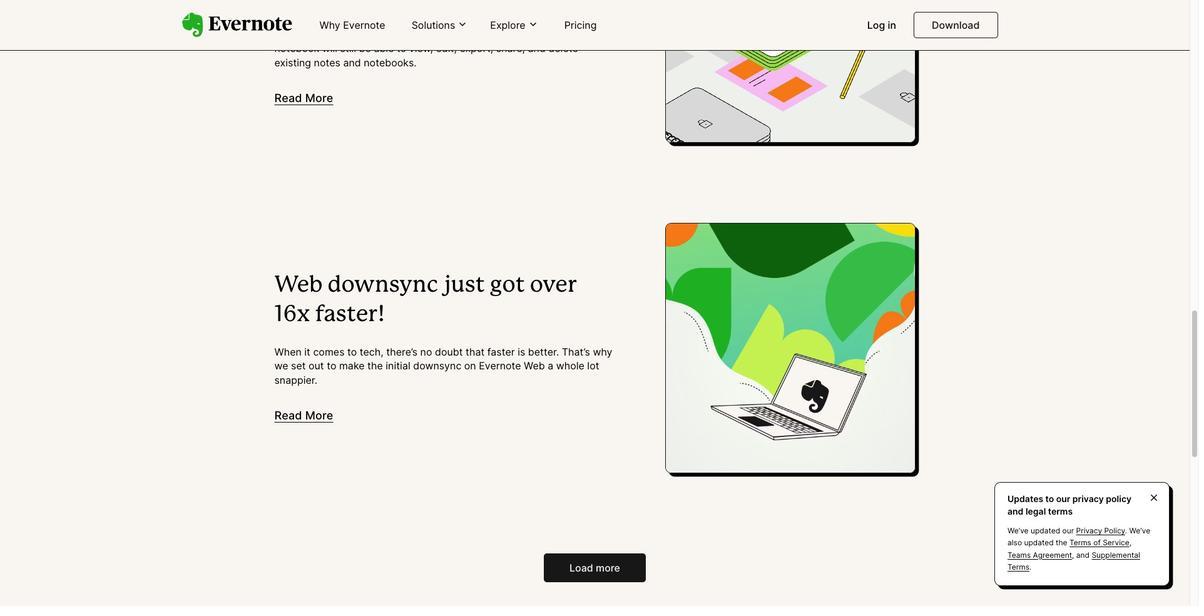 Task type: describe. For each thing, give the bounding box(es) containing it.
0 vertical spatial users
[[343, 14, 369, 27]]

got
[[490, 275, 525, 296]]

explore button
[[487, 18, 542, 32]]

edit,
[[436, 42, 457, 55]]

than
[[490, 28, 511, 41]]

web downsync just got over 16x faster! link
[[275, 271, 615, 330]]

who
[[415, 28, 435, 41]]

log
[[868, 19, 885, 31]]

that
[[466, 345, 485, 358]]

have
[[438, 28, 461, 41]]

web downsync just got over 16x faster!
[[275, 275, 577, 325]]

pricing link
[[557, 14, 604, 38]]

teams
[[1008, 550, 1031, 559]]

evernote inside when it comes to tech, there's no doubt that faster is better. that's why we set out to make the initial downsync on evernote web a whole lot snappier.
[[479, 359, 521, 372]]

and down accounts
[[565, 28, 583, 41]]

. we've also updated the
[[1008, 526, 1151, 547]]

set
[[291, 359, 306, 372]]

we
[[275, 359, 288, 372]]

log in
[[868, 19, 897, 31]]

1 vertical spatial free
[[363, 28, 384, 41]]

4.
[[351, 28, 360, 41]]

more inside button
[[596, 562, 620, 574]]

we've updated our privacy policy
[[1008, 526, 1126, 535]]

just
[[444, 275, 485, 296]]

1 horizontal spatial will
[[372, 14, 387, 27]]

there's
[[386, 345, 418, 358]]

downsync inside web downsync just got over 16x faster!
[[328, 275, 438, 296]]

evernote inside "link"
[[343, 19, 385, 31]]

0 vertical spatial notes
[[536, 28, 562, 41]]

2 read more from the top
[[275, 409, 333, 422]]

log in link
[[860, 14, 904, 38]]

that's
[[562, 345, 590, 358]]

. for . we've also updated the
[[1126, 526, 1128, 535]]

notebooks.
[[364, 56, 417, 69]]

. for .
[[1030, 562, 1032, 571]]

our for privacy
[[1063, 526, 1074, 535]]

tech,
[[360, 345, 384, 358]]

initial
[[386, 359, 411, 372]]

new
[[428, 14, 448, 27]]

downsync inside when it comes to tech, there's no doubt that faster is better. that's why we set out to make the initial downsync on evernote web a whole lot snappier.
[[413, 359, 462, 372]]

download link
[[914, 12, 998, 38]]

web inside when it comes to tech, there's no doubt that faster is better. that's why we set out to make the initial downsync on evernote web a whole lot snappier.
[[524, 359, 545, 372]]

terms of service , teams agreement , and
[[1008, 538, 1132, 559]]

in inside evernote free users will see the new limits reflected in their accounts from december 4. free users who have more than fifty notes and one notebook will still be able to view, edit, export, share, and delete existing notes and notebooks.
[[524, 14, 532, 27]]

their
[[535, 14, 556, 27]]

1 vertical spatial ,
[[1072, 550, 1075, 559]]

updates to our privacy policy and legal terms
[[1008, 493, 1132, 516]]

1 read more from the top
[[275, 91, 333, 105]]

why evernote
[[320, 19, 385, 31]]

we've inside . we've also updated the
[[1130, 526, 1151, 535]]

terms
[[1048, 506, 1073, 516]]

privacy
[[1073, 493, 1104, 504]]

limits
[[451, 14, 475, 27]]

accounts
[[559, 14, 602, 27]]

evernote inside evernote free users will see the new limits reflected in their accounts from december 4. free users who have more than fifty notes and one notebook will still be able to view, edit, export, share, and delete existing notes and notebooks.
[[275, 14, 317, 27]]

be
[[359, 42, 371, 55]]

and down the still
[[343, 56, 361, 69]]

why
[[320, 19, 340, 31]]

from
[[275, 28, 296, 41]]

why evernote link
[[312, 14, 393, 38]]

and inside terms of service , teams agreement , and
[[1077, 550, 1090, 559]]

no
[[420, 345, 432, 358]]

1 vertical spatial notes
[[314, 56, 341, 69]]

the inside when it comes to tech, there's no doubt that faster is better. that's why we set out to make the initial downsync on evernote web a whole lot snappier.
[[368, 359, 383, 372]]

service
[[1103, 538, 1130, 547]]

1 we've from the left
[[1008, 526, 1029, 535]]

teams agreement link
[[1008, 550, 1072, 559]]

better.
[[528, 345, 559, 358]]

why
[[593, 345, 613, 358]]

updated inside . we've also updated the
[[1024, 538, 1054, 547]]

solutions
[[412, 19, 455, 31]]

whole
[[556, 359, 585, 372]]

doubt
[[435, 345, 463, 358]]

explore
[[490, 19, 526, 31]]

on
[[464, 359, 476, 372]]

terms inside supplemental terms
[[1008, 562, 1030, 571]]

also
[[1008, 538, 1022, 547]]

to inside updates to our privacy policy and legal terms
[[1046, 493, 1054, 504]]

legal
[[1026, 506, 1046, 516]]



Task type: vqa. For each thing, say whether or not it's contained in the screenshot.
left 'why evernote'
no



Task type: locate. For each thing, give the bounding box(es) containing it.
privacy policy link
[[1077, 526, 1126, 535]]

evernote logo image
[[182, 13, 292, 37]]

1 horizontal spatial in
[[888, 19, 897, 31]]

notes down their
[[536, 28, 562, 41]]

evernote free users will see the new limits reflected in their accounts from december 4. free users who have more than fifty notes and one notebook will still be able to view, edit, export, share, and delete existing notes and notebooks.
[[275, 14, 603, 69]]

0 horizontal spatial will
[[322, 42, 337, 55]]

free
[[320, 14, 341, 27], [363, 28, 384, 41]]

our inside updates to our privacy policy and legal terms
[[1057, 493, 1071, 504]]

faster
[[488, 345, 515, 358]]

1 vertical spatial the
[[368, 359, 383, 372]]

downsync
[[328, 275, 438, 296], [413, 359, 462, 372]]

1 horizontal spatial free
[[363, 28, 384, 41]]

0 horizontal spatial notes
[[314, 56, 341, 69]]

privacy
[[1077, 526, 1103, 535]]

2 read from the top
[[275, 409, 302, 422]]

0 horizontal spatial more
[[463, 28, 487, 41]]

agreement
[[1033, 550, 1072, 559]]

updates
[[1008, 493, 1044, 504]]

evernote down faster
[[479, 359, 521, 372]]

the up who
[[410, 14, 425, 27]]

read down snappier.
[[275, 409, 302, 422]]

1 vertical spatial our
[[1063, 526, 1074, 535]]

0 vertical spatial web
[[275, 275, 323, 296]]

users
[[343, 14, 369, 27], [386, 28, 412, 41]]

0 vertical spatial more
[[305, 91, 333, 105]]

december
[[299, 28, 348, 41]]

web left a
[[524, 359, 545, 372]]

more inside evernote free users will see the new limits reflected in their accounts from december 4. free users who have more than fifty notes and one notebook will still be able to view, edit, export, share, and delete existing notes and notebooks.
[[463, 28, 487, 41]]

is
[[518, 345, 525, 358]]

1 horizontal spatial the
[[410, 14, 425, 27]]

1 vertical spatial more
[[305, 409, 333, 422]]

to inside evernote free users will see the new limits reflected in their accounts from december 4. free users who have more than fifty notes and one notebook will still be able to view, edit, export, share, and delete existing notes and notebooks.
[[397, 42, 406, 55]]

0 vertical spatial the
[[410, 14, 425, 27]]

0 horizontal spatial we've
[[1008, 526, 1029, 535]]

will down december
[[322, 42, 337, 55]]

1 horizontal spatial web
[[524, 359, 545, 372]]

1 horizontal spatial users
[[386, 28, 412, 41]]

, up supplemental
[[1130, 538, 1132, 547]]

1 vertical spatial read more link
[[275, 409, 333, 422]]

supplemental terms link
[[1008, 550, 1141, 571]]

our up terms of service , teams agreement , and
[[1063, 526, 1074, 535]]

1 horizontal spatial evernote
[[343, 19, 385, 31]]

2 we've from the left
[[1130, 526, 1151, 535]]

1 vertical spatial read more
[[275, 409, 333, 422]]

more right load
[[596, 562, 620, 574]]

lot
[[587, 359, 599, 372]]

1 vertical spatial more
[[596, 562, 620, 574]]

0 horizontal spatial in
[[524, 14, 532, 27]]

when it comes to tech, there's no doubt that faster is better. that's why we set out to make the initial downsync on evernote web a whole lot snappier.
[[275, 345, 613, 386]]

2 horizontal spatial the
[[1056, 538, 1068, 547]]

1 vertical spatial users
[[386, 28, 412, 41]]

terms inside terms of service , teams agreement , and
[[1070, 538, 1092, 547]]

the inside . we've also updated the
[[1056, 538, 1068, 547]]

1 horizontal spatial more
[[596, 562, 620, 574]]

0 vertical spatial free
[[320, 14, 341, 27]]

supplemental terms
[[1008, 550, 1141, 571]]

. down teams agreement link
[[1030, 562, 1032, 571]]

1 vertical spatial downsync
[[413, 359, 462, 372]]

2 read more link from the top
[[275, 409, 333, 422]]

more
[[463, 28, 487, 41], [596, 562, 620, 574]]

0 vertical spatial downsync
[[328, 275, 438, 296]]

fifty
[[514, 28, 533, 41]]

will left see
[[372, 14, 387, 27]]

more up export, on the top left of the page
[[463, 28, 487, 41]]

more for 2nd read more link from the top of the page
[[305, 409, 333, 422]]

0 vertical spatial read more link
[[275, 91, 333, 105]]

notes down the still
[[314, 56, 341, 69]]

and down . we've also updated the
[[1077, 550, 1090, 559]]

delete
[[549, 42, 578, 55]]

supplemental
[[1092, 550, 1141, 559]]

0 horizontal spatial web
[[275, 275, 323, 296]]

1 vertical spatial read
[[275, 409, 302, 422]]

export,
[[460, 42, 493, 55]]

users down see
[[386, 28, 412, 41]]

web
[[275, 275, 323, 296], [524, 359, 545, 372]]

see
[[390, 14, 407, 27]]

1 vertical spatial updated
[[1024, 538, 1054, 547]]

and inside updates to our privacy policy and legal terms
[[1008, 506, 1024, 516]]

0 horizontal spatial the
[[368, 359, 383, 372]]

make
[[339, 359, 365, 372]]

view,
[[409, 42, 433, 55]]

reflected
[[478, 14, 521, 27]]

read down existing
[[275, 91, 302, 105]]

share,
[[496, 42, 525, 55]]

more down existing
[[305, 91, 333, 105]]

pricing
[[564, 19, 597, 31]]

terms
[[1070, 538, 1092, 547], [1008, 562, 1030, 571]]

evernote free note & notebook limits image
[[666, 0, 915, 142]]

,
[[1130, 538, 1132, 547], [1072, 550, 1075, 559]]

0 horizontal spatial users
[[343, 14, 369, 27]]

notebook
[[275, 42, 319, 55]]

downsync up faster! on the left bottom
[[328, 275, 438, 296]]

to up make
[[347, 345, 357, 358]]

1 horizontal spatial .
[[1126, 526, 1128, 535]]

0 vertical spatial ,
[[1130, 538, 1132, 547]]

read more link
[[275, 91, 333, 105], [275, 409, 333, 422]]

1 vertical spatial web
[[524, 359, 545, 372]]

in up fifty
[[524, 14, 532, 27]]

1 horizontal spatial we've
[[1130, 526, 1151, 535]]

free up "be"
[[363, 28, 384, 41]]

0 vertical spatial read
[[275, 91, 302, 105]]

updated
[[1031, 526, 1061, 535], [1024, 538, 1054, 547]]

the
[[410, 14, 425, 27], [368, 359, 383, 372], [1056, 538, 1068, 547]]

evernote up "be"
[[343, 19, 385, 31]]

in right log
[[888, 19, 897, 31]]

2 horizontal spatial evernote
[[479, 359, 521, 372]]

to
[[397, 42, 406, 55], [347, 345, 357, 358], [327, 359, 336, 372], [1046, 493, 1054, 504]]

downsync down no
[[413, 359, 462, 372]]

0 vertical spatial terms
[[1070, 538, 1092, 547]]

1 horizontal spatial notes
[[536, 28, 562, 41]]

0 vertical spatial updated
[[1031, 526, 1061, 535]]

users up 4.
[[343, 14, 369, 27]]

0 horizontal spatial evernote
[[275, 14, 317, 27]]

0 vertical spatial more
[[463, 28, 487, 41]]

of
[[1094, 538, 1101, 547]]

1 read from the top
[[275, 91, 302, 105]]

faster!
[[315, 304, 385, 325]]

, down . we've also updated the
[[1072, 550, 1075, 559]]

terms down teams
[[1008, 562, 1030, 571]]

read more
[[275, 91, 333, 105], [275, 409, 333, 422]]

0 vertical spatial our
[[1057, 493, 1071, 504]]

terms of service link
[[1070, 538, 1130, 547]]

and
[[565, 28, 583, 41], [528, 42, 546, 55], [343, 56, 361, 69], [1008, 506, 1024, 516], [1077, 550, 1090, 559]]

evernote up from
[[275, 14, 317, 27]]

1 horizontal spatial terms
[[1070, 538, 1092, 547]]

0 vertical spatial will
[[372, 14, 387, 27]]

.
[[1126, 526, 1128, 535], [1030, 562, 1032, 571]]

able
[[374, 42, 394, 55]]

load
[[570, 562, 593, 574]]

policy
[[1105, 526, 1126, 535]]

updated down legal
[[1031, 526, 1061, 535]]

we've up the also on the bottom right of the page
[[1008, 526, 1029, 535]]

out
[[309, 359, 324, 372]]

1 vertical spatial will
[[322, 42, 337, 55]]

0 horizontal spatial free
[[320, 14, 341, 27]]

download
[[932, 19, 980, 31]]

free up december
[[320, 14, 341, 27]]

read more link down snappier.
[[275, 409, 333, 422]]

solutions button
[[408, 18, 472, 32]]

more down snappier.
[[305, 409, 333, 422]]

a
[[548, 359, 554, 372]]

1 vertical spatial .
[[1030, 562, 1032, 571]]

we've right the policy
[[1130, 526, 1151, 535]]

terms down 'privacy'
[[1070, 538, 1092, 547]]

to down "comes"
[[327, 359, 336, 372]]

0 horizontal spatial ,
[[1072, 550, 1075, 559]]

to up terms
[[1046, 493, 1054, 504]]

it
[[304, 345, 310, 358]]

comes
[[313, 345, 345, 358]]

our
[[1057, 493, 1071, 504], [1063, 526, 1074, 535]]

updated up teams agreement link
[[1024, 538, 1054, 547]]

0 vertical spatial .
[[1126, 526, 1128, 535]]

and down fifty
[[528, 42, 546, 55]]

1 vertical spatial terms
[[1008, 562, 1030, 571]]

read more down snappier.
[[275, 409, 333, 422]]

16x
[[275, 304, 310, 325]]

more for second read more link from the bottom of the page
[[305, 91, 333, 105]]

2 more from the top
[[305, 409, 333, 422]]

read more down existing
[[275, 91, 333, 105]]

read more link down existing
[[275, 91, 333, 105]]

the down we've updated our privacy policy
[[1056, 538, 1068, 547]]

2 vertical spatial the
[[1056, 538, 1068, 547]]

and down updates
[[1008, 506, 1024, 516]]

snappier.
[[275, 373, 318, 386]]

our up terms
[[1057, 493, 1071, 504]]

notes
[[536, 28, 562, 41], [314, 56, 341, 69]]

web up 16x
[[275, 275, 323, 296]]

the inside evernote free users will see the new limits reflected in their accounts from december 4. free users who have more than fifty notes and one notebook will still be able to view, edit, export, share, and delete existing notes and notebooks.
[[410, 14, 425, 27]]

policy
[[1106, 493, 1132, 504]]

one
[[586, 28, 603, 41]]

in
[[524, 14, 532, 27], [888, 19, 897, 31]]

over
[[530, 275, 577, 296]]

when
[[275, 345, 302, 358]]

load more
[[570, 562, 620, 574]]

still
[[340, 42, 356, 55]]

we've
[[1008, 526, 1029, 535], [1130, 526, 1151, 535]]

our for privacy
[[1057, 493, 1071, 504]]

0 horizontal spatial .
[[1030, 562, 1032, 571]]

to right able
[[397, 42, 406, 55]]

0 horizontal spatial terms
[[1008, 562, 1030, 571]]

will
[[372, 14, 387, 27], [322, 42, 337, 55]]

load more button
[[544, 553, 646, 582]]

1 read more link from the top
[[275, 91, 333, 105]]

. inside . we've also updated the
[[1126, 526, 1128, 535]]

web inside web downsync just got over 16x faster!
[[275, 275, 323, 296]]

1 horizontal spatial ,
[[1130, 538, 1132, 547]]

0 vertical spatial read more
[[275, 91, 333, 105]]

. up 'service'
[[1126, 526, 1128, 535]]

existing
[[275, 56, 311, 69]]

1 more from the top
[[305, 91, 333, 105]]

the down the tech, at the bottom left of the page
[[368, 359, 383, 372]]



